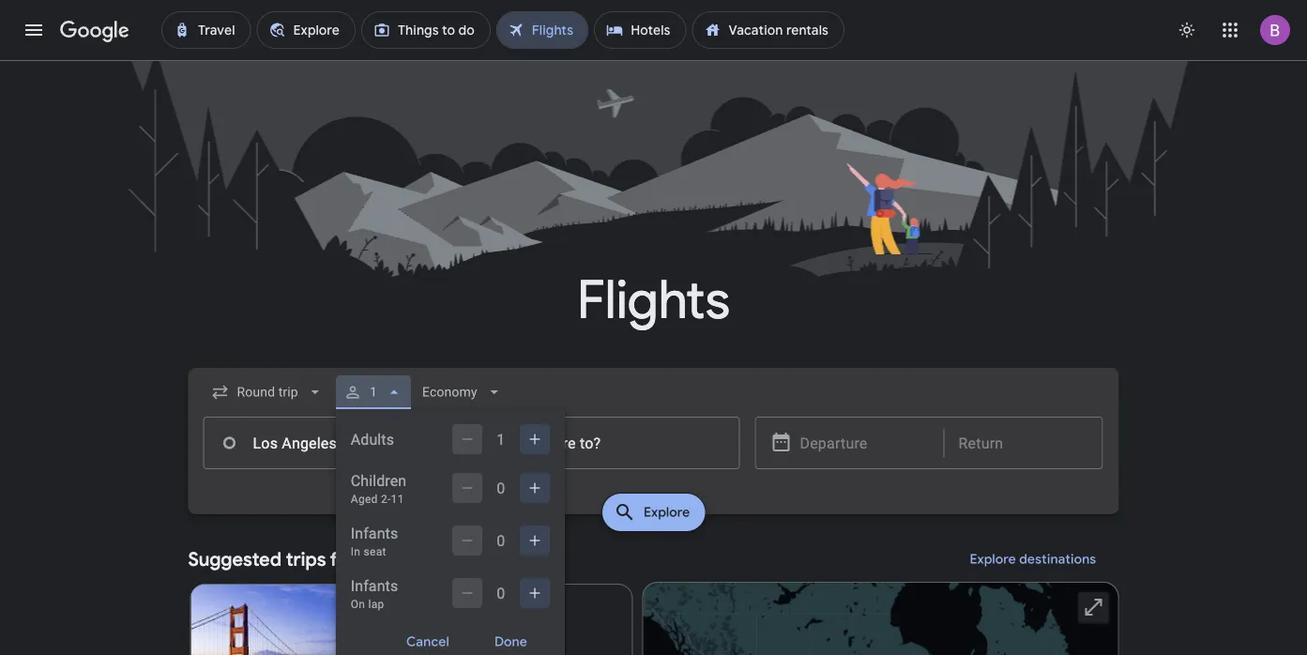 Task type: describe. For each thing, give the bounding box(es) containing it.
aged
[[351, 493, 378, 506]]

children
[[351, 472, 407, 490]]

1 inside popup button
[[370, 384, 377, 400]]

explore destinations
[[970, 551, 1097, 568]]

lap
[[369, 598, 385, 611]]

trips
[[286, 547, 326, 571]]

los
[[377, 547, 407, 571]]

angeles
[[411, 547, 481, 571]]

dec
[[382, 620, 405, 636]]

infants in seat
[[351, 524, 398, 559]]

adults
[[351, 430, 394, 448]]

suggested trips from los angeles region
[[188, 537, 1120, 655]]

change appearance image
[[1165, 8, 1210, 53]]

suggested trips from los angeles
[[188, 547, 481, 571]]

cancel
[[406, 634, 450, 651]]

destinations
[[1020, 551, 1097, 568]]

Departure text field
[[800, 418, 930, 468]]

infants on lap
[[351, 577, 398, 611]]

explore destinations button
[[948, 537, 1120, 582]]

suggested
[[188, 547, 282, 571]]

infants for infants in seat
[[351, 524, 398, 542]]

Flight search field
[[173, 368, 1135, 655]]

1 button
[[336, 370, 411, 415]]

from
[[330, 547, 373, 571]]

san
[[382, 599, 408, 619]]

1 inside the "suggested trips from los angeles" region
[[467, 639, 475, 654]]

number of passengers dialog
[[336, 409, 565, 655]]

hr
[[478, 639, 490, 654]]

min
[[512, 639, 535, 654]]



Task type: vqa. For each thing, say whether or not it's contained in the screenshot.
the Dallas
no



Task type: locate. For each thing, give the bounding box(es) containing it.
explore up the "suggested trips from los angeles" region
[[644, 504, 690, 521]]

2 – 11
[[409, 620, 446, 636]]

flights
[[577, 267, 730, 334]]

explore button
[[603, 494, 705, 531]]

0 vertical spatial explore
[[644, 504, 690, 521]]

1 horizontal spatial explore
[[970, 551, 1017, 568]]

seat
[[364, 545, 387, 559]]

2 infants from the top
[[351, 577, 398, 595]]

explore inside flight search field
[[644, 504, 690, 521]]

explore left destinations
[[970, 551, 1017, 568]]

explore
[[644, 504, 690, 521], [970, 551, 1017, 568]]

22
[[494, 639, 509, 654]]

2-
[[381, 493, 391, 506]]

infants
[[351, 524, 398, 542], [351, 577, 398, 595]]

1 infants from the top
[[351, 524, 398, 542]]

2 vertical spatial 1
[[467, 639, 475, 654]]

Return text field
[[959, 418, 1089, 468]]

nonstop
[[405, 639, 456, 654]]

done button
[[472, 627, 550, 655]]

0
[[497, 479, 505, 497], [497, 532, 505, 550], [497, 584, 505, 602]]

on
[[351, 598, 365, 611]]

in
[[351, 545, 361, 559]]

0 vertical spatial 1
[[370, 384, 377, 400]]

main menu image
[[23, 19, 45, 41]]

0 vertical spatial 0
[[497, 479, 505, 497]]

None field
[[203, 376, 332, 409], [415, 376, 511, 409], [203, 376, 332, 409], [415, 376, 511, 409]]

explore for explore
[[644, 504, 690, 521]]

1 0 from the top
[[497, 479, 505, 497]]

infants for infants on lap
[[351, 577, 398, 595]]

2 0 from the top
[[497, 532, 505, 550]]

children aged 2-11
[[351, 472, 407, 506]]

0 horizontal spatial 1
[[370, 384, 377, 400]]

0 horizontal spatial explore
[[644, 504, 690, 521]]

0 vertical spatial infants
[[351, 524, 398, 542]]

1 vertical spatial infants
[[351, 577, 398, 595]]

1 vertical spatial 0
[[497, 532, 505, 550]]

0 for infants on lap
[[497, 584, 505, 602]]

done
[[495, 634, 527, 651]]

1 inside "number of passengers" dialog
[[497, 430, 505, 448]]

infants up lap
[[351, 577, 398, 595]]

3 0 from the top
[[497, 584, 505, 602]]

explore for explore destinations
[[970, 551, 1017, 568]]

2 vertical spatial 0
[[497, 584, 505, 602]]

1 horizontal spatial 1
[[467, 639, 475, 654]]

1
[[370, 384, 377, 400], [497, 430, 505, 448], [467, 639, 475, 654]]

cancel button
[[384, 627, 472, 655]]

infants up seat
[[351, 524, 398, 542]]

francisco
[[412, 599, 480, 619]]

0 for infants in seat
[[497, 532, 505, 550]]

0 for children aged 2-11
[[497, 479, 505, 497]]

2 horizontal spatial 1
[[497, 430, 505, 448]]

san francisco dec 2 – 11
[[382, 599, 480, 636]]

1 vertical spatial 1
[[497, 430, 505, 448]]

Where to? text field
[[476, 417, 740, 469]]

11
[[391, 493, 404, 506]]

1 vertical spatial explore
[[970, 551, 1017, 568]]

1 hr 22 min
[[467, 639, 535, 654]]

explore inside the "suggested trips from los angeles" region
[[970, 551, 1017, 568]]



